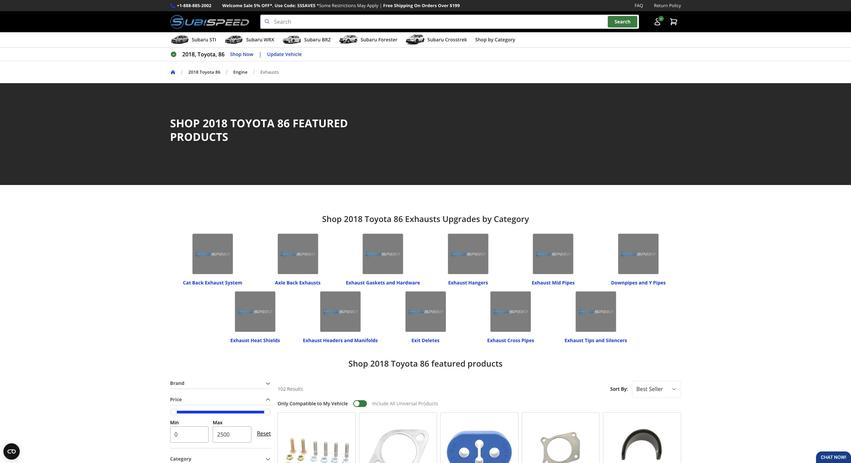 Task type: describe. For each thing, give the bounding box(es) containing it.
exhaust mid pipes link
[[532, 277, 575, 286]]

subaru sti button
[[170, 34, 216, 47]]

wrx
[[264, 36, 274, 43]]

exhaust gaskets and hardware link
[[346, 277, 420, 286]]

subaru sti
[[192, 36, 216, 43]]

to
[[317, 401, 322, 407]]

86 for shop 2018 toyota 86 featured products
[[277, 116, 290, 131]]

include
[[372, 401, 389, 407]]

minimum slider
[[170, 409, 177, 416]]

exhaust hangers image image
[[448, 234, 489, 275]]

back for axle
[[287, 280, 298, 286]]

brand
[[170, 380, 184, 387]]

update vehicle
[[267, 51, 302, 57]]

exhaust for exhaust hangers
[[448, 280, 467, 286]]

y
[[649, 280, 652, 286]]

0 vertical spatial |
[[380, 2, 382, 8]]

shop for shop now
[[230, 51, 242, 57]]

2018 for shop 2018 toyota 86 featured products
[[370, 358, 389, 369]]

/ for engine
[[226, 68, 228, 76]]

off*.
[[262, 2, 274, 8]]

restrictions
[[332, 2, 356, 8]]

2018,
[[182, 51, 196, 58]]

exhaust headers and manifolds
[[303, 337, 378, 344]]

exhaust for exhaust gaskets and hardware
[[346, 280, 365, 286]]

return
[[654, 2, 668, 8]]

axle back exhausts link
[[275, 277, 321, 286]]

by:
[[621, 386, 628, 393]]

headers
[[323, 337, 343, 344]]

manifolds
[[354, 337, 378, 344]]

return policy
[[654, 2, 681, 8]]

subispeed logo image
[[170, 15, 249, 29]]

toyota for shop 2018 toyota 86 exhausts upgrades by category
[[365, 213, 392, 225]]

featured
[[293, 116, 348, 131]]

crosstrek
[[445, 36, 467, 43]]

verus engineering carbon exhaust cutout cover driver side - 2013-2021 scion fr-s / subaru brz / toyota 86 image
[[606, 416, 678, 464]]

use
[[275, 2, 283, 8]]

price button
[[170, 395, 271, 405]]

exhaust headers and manifolds link
[[303, 334, 378, 344]]

maximum slider
[[264, 409, 271, 416]]

86 for shop 2018 toyota 86 exhausts upgrades by category
[[394, 213, 403, 225]]

subaru forester button
[[339, 34, 398, 47]]

exhaust gaskets and hardware image image
[[363, 234, 404, 275]]

sssave5
[[297, 2, 316, 8]]

subaru for subaru wrx
[[246, 36, 263, 43]]

results
[[287, 386, 303, 393]]

faq
[[635, 2, 643, 8]]

cat
[[183, 280, 191, 286]]

button image
[[653, 18, 662, 26]]

subaru wrx button
[[224, 34, 274, 47]]

exhaust hangers
[[448, 280, 488, 286]]

*some
[[317, 2, 331, 8]]

shop for shop 2018 toyota 86 featured products
[[349, 358, 368, 369]]

exhaust gaskets and hardware
[[346, 280, 420, 286]]

shop for shop 2018 toyota 86 exhausts upgrades by category
[[322, 213, 342, 225]]

brand button
[[170, 379, 271, 389]]

exhaust cross pipes image image
[[491, 291, 531, 332]]

home image
[[170, 69, 176, 75]]

Max text field
[[213, 427, 252, 443]]

86 for shop 2018 toyota 86 featured products
[[420, 358, 429, 369]]

gaskets
[[366, 280, 385, 286]]

grimmspeed j-pipe hardware kit - 2015-2021 subaru wrx image
[[281, 416, 353, 464]]

1 vertical spatial exhausts
[[405, 213, 441, 225]]

cross
[[508, 337, 521, 344]]

3 / from the left
[[253, 68, 255, 76]]

885-
[[192, 2, 201, 8]]

now
[[243, 51, 253, 57]]

cat back exhaust system
[[183, 280, 242, 286]]

update vehicle button
[[267, 51, 302, 58]]

over
[[438, 2, 449, 8]]

may
[[357, 2, 366, 8]]

cat back exhaust system image image
[[192, 234, 233, 275]]

/ for 2018 toyota 86
[[181, 68, 183, 76]]

compatible
[[290, 401, 316, 407]]

exhaust for exhaust headers and manifolds
[[303, 337, 322, 344]]

0 horizontal spatial exhausts
[[260, 69, 279, 75]]

axle back exhausts
[[275, 280, 321, 286]]

min
[[170, 420, 179, 426]]

axle back exhausts image image
[[278, 234, 318, 275]]

orders
[[422, 2, 437, 8]]

exhaust for exhaust tips and silencers
[[565, 337, 584, 344]]

cat back exhaust system link
[[183, 277, 242, 286]]

products
[[419, 401, 438, 407]]

2018 toyota 86 link down toyota,
[[188, 69, 226, 75]]

a subaru crosstrek thumbnail image image
[[406, 35, 425, 45]]

deletes
[[422, 337, 440, 344]]

mid
[[552, 280, 561, 286]]

shipping
[[394, 2, 413, 8]]

heat
[[251, 337, 262, 344]]

exhausts link
[[260, 69, 284, 75]]

return policy link
[[654, 2, 681, 9]]

tips
[[585, 337, 595, 344]]

*some restrictions may apply | free shipping on orders over $199
[[317, 2, 460, 8]]

search input field
[[260, 15, 639, 29]]

exhaust heat shields link
[[230, 334, 280, 344]]

2018 for shop 2018 toyota 86 exhausts upgrades by category
[[344, 213, 363, 225]]

and for exhaust headers and manifolds
[[344, 337, 353, 344]]

by inside dropdown button
[[488, 36, 494, 43]]

exit deletes
[[412, 337, 440, 344]]

system
[[225, 280, 242, 286]]

exit
[[412, 337, 421, 344]]

toyota,
[[198, 51, 217, 58]]

toyota
[[230, 116, 275, 131]]

only compatible to my vehicle
[[278, 401, 348, 407]]

shop now
[[230, 51, 253, 57]]

a subaru forester thumbnail image image
[[339, 35, 358, 45]]

exit deletes link
[[412, 334, 440, 344]]

hardware
[[397, 280, 420, 286]]

code:
[[284, 2, 296, 8]]

reset button
[[257, 426, 271, 442]]

products
[[170, 130, 228, 144]]

exhaust cross pipes link
[[487, 334, 534, 344]]

price
[[170, 397, 182, 403]]



Task type: locate. For each thing, give the bounding box(es) containing it.
a subaru brz thumbnail image image
[[283, 35, 302, 45]]

silencers
[[606, 337, 627, 344]]

subaru for subaru forester
[[361, 36, 377, 43]]

category inside shop by category dropdown button
[[495, 36, 515, 43]]

reset
[[257, 430, 271, 438]]

and right "gaskets" on the left of page
[[386, 280, 395, 286]]

all
[[390, 401, 395, 407]]

0 vertical spatial by
[[488, 36, 494, 43]]

0 vertical spatial toyota
[[200, 69, 214, 75]]

| left free
[[380, 2, 382, 8]]

grimmspeed aftermarket oe style axle back gasket - universal image
[[362, 416, 434, 464]]

exhausts
[[260, 69, 279, 75], [405, 213, 441, 225], [299, 280, 321, 286]]

and inside exhaust headers and manifolds link
[[344, 337, 353, 344]]

exhaust left cross
[[487, 337, 506, 344]]

exhaust left mid
[[532, 280, 551, 286]]

exhaust left "gaskets" on the left of page
[[346, 280, 365, 286]]

1 horizontal spatial exhausts
[[299, 280, 321, 286]]

shop by category button
[[475, 34, 515, 47]]

subaru for subaru sti
[[192, 36, 208, 43]]

888-
[[183, 2, 192, 8]]

1 back from the left
[[192, 280, 204, 286]]

pipes right mid
[[562, 280, 575, 286]]

back right "cat"
[[192, 280, 204, 286]]

/ right the home icon
[[181, 68, 183, 76]]

downpipes and y pipes
[[611, 280, 666, 286]]

86 inside shop 2018 toyota 86 featured products
[[277, 116, 290, 131]]

2 horizontal spatial pipes
[[653, 280, 666, 286]]

2018, toyota, 86
[[182, 51, 225, 58]]

1 horizontal spatial back
[[287, 280, 298, 286]]

sti
[[210, 36, 216, 43]]

0 horizontal spatial |
[[259, 51, 262, 58]]

0 horizontal spatial pipes
[[522, 337, 534, 344]]

2 / from the left
[[226, 68, 228, 76]]

my
[[323, 401, 330, 407]]

subaru left forester on the left top
[[361, 36, 377, 43]]

subaru brz button
[[283, 34, 331, 47]]

and for exhaust gaskets and hardware
[[386, 280, 395, 286]]

subaru crosstrek
[[428, 36, 467, 43]]

sort
[[611, 386, 620, 393]]

1 horizontal spatial vehicle
[[331, 401, 348, 407]]

downpipes and y pipes image image
[[618, 234, 659, 275]]

search button
[[608, 16, 638, 27]]

5 subaru from the left
[[428, 36, 444, 43]]

2 vertical spatial toyota
[[391, 358, 418, 369]]

featured
[[432, 358, 466, 369]]

pipes
[[562, 280, 575, 286], [653, 280, 666, 286], [522, 337, 534, 344]]

a subaru sti thumbnail image image
[[170, 35, 189, 45]]

by
[[488, 36, 494, 43], [482, 213, 492, 225]]

subaru crosstrek button
[[406, 34, 467, 47]]

exhaust tips and silencers image image
[[576, 291, 616, 332]]

|
[[380, 2, 382, 8], [259, 51, 262, 58]]

1 vertical spatial category
[[494, 213, 529, 225]]

exhaust headers and manifolds image image
[[320, 291, 361, 332]]

1 vertical spatial vehicle
[[331, 401, 348, 407]]

products
[[468, 358, 503, 369]]

exhaust for exhaust cross pipes
[[487, 337, 506, 344]]

shop 2018 toyota 86 featured products
[[170, 116, 348, 144]]

exhaust left headers
[[303, 337, 322, 344]]

1 horizontal spatial /
[[226, 68, 228, 76]]

2 vertical spatial exhausts
[[299, 280, 321, 286]]

and inside exhaust gaskets and hardware link
[[386, 280, 395, 286]]

Select... button
[[632, 381, 681, 398]]

1 subaru from the left
[[192, 36, 208, 43]]

exhausts inside axle back exhausts link
[[299, 280, 321, 286]]

shop inside dropdown button
[[475, 36, 487, 43]]

shop
[[475, 36, 487, 43], [230, 51, 242, 57], [322, 213, 342, 225], [349, 358, 368, 369]]

engine
[[233, 69, 248, 75]]

subaru left brz
[[304, 36, 321, 43]]

shop inside "link"
[[230, 51, 242, 57]]

2 subaru from the left
[[246, 36, 263, 43]]

vehicle
[[285, 51, 302, 57], [331, 401, 348, 407]]

category
[[170, 456, 191, 463]]

engine link
[[233, 69, 253, 75], [233, 69, 248, 75]]

select... image
[[671, 387, 677, 392]]

pipes right cross
[[522, 337, 534, 344]]

shop 2018 toyota 86 exhausts upgrades by category
[[322, 213, 529, 225]]

back right axle
[[287, 280, 298, 286]]

downpipes
[[611, 280, 638, 286]]

and right headers
[[344, 337, 353, 344]]

subaru for subaru crosstrek
[[428, 36, 444, 43]]

and right tips
[[596, 337, 605, 344]]

and inside downpipes and y pipes link
[[639, 280, 648, 286]]

open widget image
[[3, 444, 20, 460]]

2018
[[188, 69, 199, 75], [203, 116, 228, 131], [344, 213, 363, 225], [370, 358, 389, 369]]

subaru left sti
[[192, 36, 208, 43]]

max
[[213, 420, 223, 426]]

shields
[[263, 337, 280, 344]]

exhaust left hangers
[[448, 280, 467, 286]]

1 horizontal spatial pipes
[[562, 280, 575, 286]]

/ right engine at top left
[[253, 68, 255, 76]]

0 vertical spatial category
[[495, 36, 515, 43]]

grimmspeed turbo to downpipe gasket - 2015-2021 subaru wrx image
[[525, 416, 597, 464]]

forester
[[378, 36, 398, 43]]

shop for shop by category
[[475, 36, 487, 43]]

exhaust left system
[[205, 280, 224, 286]]

shop now link
[[230, 51, 253, 58]]

pipes right the y
[[653, 280, 666, 286]]

exhaust for exhaust heat shields
[[230, 337, 249, 344]]

2 back from the left
[[287, 280, 298, 286]]

1 vertical spatial toyota
[[365, 213, 392, 225]]

universal
[[397, 401, 417, 407]]

vehicle down the "a subaru brz thumbnail image"
[[285, 51, 302, 57]]

+1-888-885-2002 link
[[177, 2, 211, 9]]

+1-888-885-2002
[[177, 2, 211, 8]]

exhaust heat shields
[[230, 337, 280, 344]]

subaru left wrx
[[246, 36, 263, 43]]

102 results
[[278, 386, 303, 393]]

exhaust tips and silencers link
[[565, 334, 627, 344]]

| right now
[[259, 51, 262, 58]]

apply
[[367, 2, 379, 8]]

0 vertical spatial exhausts
[[260, 69, 279, 75]]

2018 for shop 2018 toyota 86 featured products
[[203, 116, 228, 131]]

pipes for exhaust cross pipes
[[522, 337, 534, 344]]

welcome sale 5% off*. use code: sssave5
[[222, 2, 316, 8]]

2 horizontal spatial exhausts
[[405, 213, 441, 225]]

subaru forester
[[361, 36, 398, 43]]

exhaust left tips
[[565, 337, 584, 344]]

back inside cat back exhaust system link
[[192, 280, 204, 286]]

102
[[278, 386, 286, 393]]

exhaust mid pipes image image
[[533, 234, 574, 275]]

/ left engine at top left
[[226, 68, 228, 76]]

and for exhaust tips and silencers
[[596, 337, 605, 344]]

sort by:
[[611, 386, 628, 393]]

back for cat
[[192, 280, 204, 286]]

2018 toyota 86 link down '2018, toyota, 86'
[[188, 69, 220, 75]]

subaru for subaru brz
[[304, 36, 321, 43]]

cobb urethane exhaust hangers - 2015+ wrx / 2015+ sti / 2013+ fr-s / brz image
[[444, 416, 515, 464]]

policy
[[669, 2, 681, 8]]

1 vertical spatial by
[[482, 213, 492, 225]]

on
[[414, 2, 421, 8]]

2 horizontal spatial /
[[253, 68, 255, 76]]

axle
[[275, 280, 285, 286]]

1 horizontal spatial |
[[380, 2, 382, 8]]

upgrades
[[443, 213, 480, 225]]

exhaust for exhaust mid pipes
[[532, 280, 551, 286]]

subaru inside "dropdown button"
[[361, 36, 377, 43]]

3 subaru from the left
[[304, 36, 321, 43]]

2018 inside shop 2018 toyota 86 featured products
[[203, 116, 228, 131]]

exhaust tips and silencers
[[565, 337, 627, 344]]

vehicle right my
[[331, 401, 348, 407]]

Min text field
[[170, 427, 209, 443]]

update
[[267, 51, 284, 57]]

subaru brz
[[304, 36, 331, 43]]

and left the y
[[639, 280, 648, 286]]

0 horizontal spatial vehicle
[[285, 51, 302, 57]]

subaru left 'crosstrek'
[[428, 36, 444, 43]]

hangers
[[469, 280, 488, 286]]

5%
[[254, 2, 260, 8]]

free
[[383, 2, 393, 8]]

toyota for shop 2018 toyota 86 featured products
[[391, 358, 418, 369]]

4 subaru from the left
[[361, 36, 377, 43]]

exhaust left heat
[[230, 337, 249, 344]]

subaru wrx
[[246, 36, 274, 43]]

exhaust heat shields image image
[[235, 291, 276, 332]]

and
[[386, 280, 395, 286], [639, 280, 648, 286], [344, 337, 353, 344], [596, 337, 605, 344]]

toyota
[[200, 69, 214, 75], [365, 213, 392, 225], [391, 358, 418, 369]]

sale
[[244, 2, 253, 8]]

0 horizontal spatial /
[[181, 68, 183, 76]]

category
[[495, 36, 515, 43], [494, 213, 529, 225]]

2018 toyota 86
[[188, 69, 220, 75]]

subaru
[[192, 36, 208, 43], [246, 36, 263, 43], [304, 36, 321, 43], [361, 36, 377, 43], [428, 36, 444, 43]]

shop by category
[[475, 36, 515, 43]]

exhaust mid pipes
[[532, 280, 575, 286]]

category button
[[170, 455, 271, 464]]

0 vertical spatial vehicle
[[285, 51, 302, 57]]

pipes for exhaust mid pipes
[[562, 280, 575, 286]]

exit deletes image image
[[405, 291, 446, 332]]

1 vertical spatial |
[[259, 51, 262, 58]]

2002
[[201, 2, 211, 8]]

back inside axle back exhausts link
[[287, 280, 298, 286]]

a subaru wrx thumbnail image image
[[224, 35, 243, 45]]

and inside exhaust tips and silencers link
[[596, 337, 605, 344]]

faq link
[[635, 2, 643, 9]]

0 horizontal spatial back
[[192, 280, 204, 286]]

1 / from the left
[[181, 68, 183, 76]]

vehicle inside button
[[285, 51, 302, 57]]



